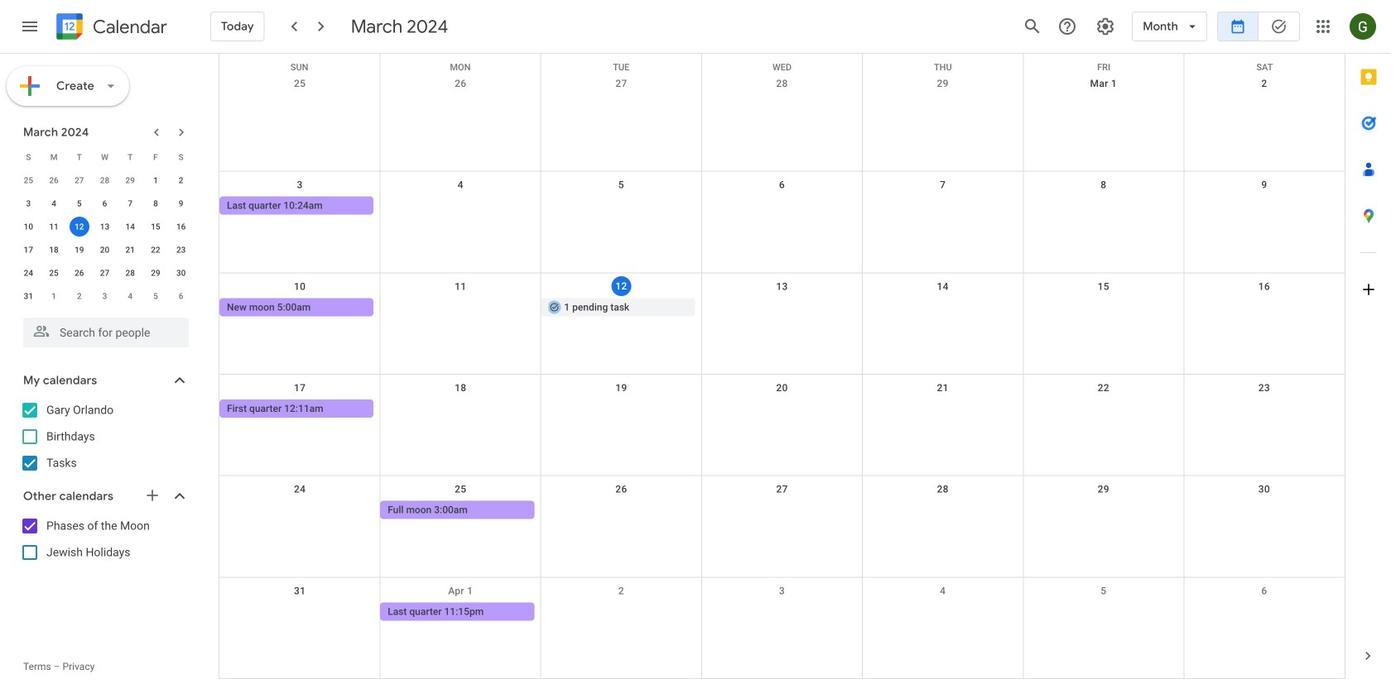 Task type: locate. For each thing, give the bounding box(es) containing it.
other calendars list
[[3, 513, 205, 566]]

21 element
[[120, 240, 140, 260]]

february 29 element
[[120, 171, 140, 190]]

main drawer image
[[20, 17, 40, 36]]

cell inside march 2024 grid
[[67, 215, 92, 238]]

11 element
[[44, 217, 64, 237]]

None search field
[[0, 311, 205, 348]]

grid
[[219, 54, 1345, 680]]

24 element
[[19, 263, 38, 283]]

30 element
[[171, 263, 191, 283]]

april 6 element
[[171, 286, 191, 306]]

settings menu image
[[1096, 17, 1116, 36]]

april 4 element
[[120, 286, 140, 306]]

28 element
[[120, 263, 140, 283]]

8 element
[[146, 194, 166, 214]]

february 28 element
[[95, 171, 115, 190]]

my calendars list
[[3, 397, 205, 477]]

25 element
[[44, 263, 64, 283]]

6 element
[[95, 194, 115, 214]]

heading inside "calendar" element
[[89, 17, 167, 37]]

22 element
[[146, 240, 166, 260]]

cell
[[380, 197, 541, 217], [541, 197, 702, 217], [862, 197, 1023, 217], [1023, 197, 1184, 217], [1184, 197, 1345, 217], [67, 215, 92, 238], [380, 298, 541, 318], [862, 298, 1023, 318], [1023, 298, 1184, 318], [1184, 298, 1345, 318], [380, 400, 541, 420], [541, 400, 702, 420], [862, 400, 1023, 420], [1023, 400, 1184, 420], [1184, 400, 1345, 420], [219, 502, 380, 521], [541, 502, 702, 521], [862, 502, 1023, 521], [1023, 502, 1184, 521], [1184, 502, 1345, 521], [219, 603, 380, 623], [541, 603, 702, 623], [862, 603, 1023, 623], [1023, 603, 1184, 623], [1184, 603, 1345, 623]]

april 1 element
[[44, 286, 64, 306]]

16 element
[[171, 217, 191, 237]]

row group
[[16, 169, 194, 308]]

tab list
[[1346, 54, 1391, 633]]

heading
[[89, 17, 167, 37]]

row
[[219, 54, 1345, 72], [219, 70, 1345, 172], [16, 146, 194, 169], [16, 169, 194, 192], [219, 172, 1345, 274], [16, 192, 194, 215], [16, 215, 194, 238], [16, 238, 194, 262], [16, 262, 194, 285], [219, 274, 1345, 375], [16, 285, 194, 308], [219, 375, 1345, 477], [219, 477, 1345, 578], [219, 578, 1345, 680]]

Search for people text field
[[33, 318, 179, 348]]

20 element
[[95, 240, 115, 260]]

2 element
[[171, 171, 191, 190]]

1 element
[[146, 171, 166, 190]]

add other calendars image
[[144, 488, 161, 504]]

12, today element
[[69, 217, 89, 237]]

26 element
[[69, 263, 89, 283]]



Task type: describe. For each thing, give the bounding box(es) containing it.
february 27 element
[[69, 171, 89, 190]]

calendar element
[[53, 10, 167, 46]]

23 element
[[171, 240, 191, 260]]

10 element
[[19, 217, 38, 237]]

7 element
[[120, 194, 140, 214]]

february 25 element
[[19, 171, 38, 190]]

14 element
[[120, 217, 140, 237]]

18 element
[[44, 240, 64, 260]]

15 element
[[146, 217, 166, 237]]

april 5 element
[[146, 286, 166, 306]]

march 2024 grid
[[16, 146, 194, 308]]

31 element
[[19, 286, 38, 306]]

4 element
[[44, 194, 64, 214]]

17 element
[[19, 240, 38, 260]]

29 element
[[146, 263, 166, 283]]

february 26 element
[[44, 171, 64, 190]]

3 element
[[19, 194, 38, 214]]

april 3 element
[[95, 286, 115, 306]]

5 element
[[69, 194, 89, 214]]

13 element
[[95, 217, 115, 237]]

april 2 element
[[69, 286, 89, 306]]

19 element
[[69, 240, 89, 260]]

9 element
[[171, 194, 191, 214]]

27 element
[[95, 263, 115, 283]]



Task type: vqa. For each thing, say whether or not it's contained in the screenshot.
field
no



